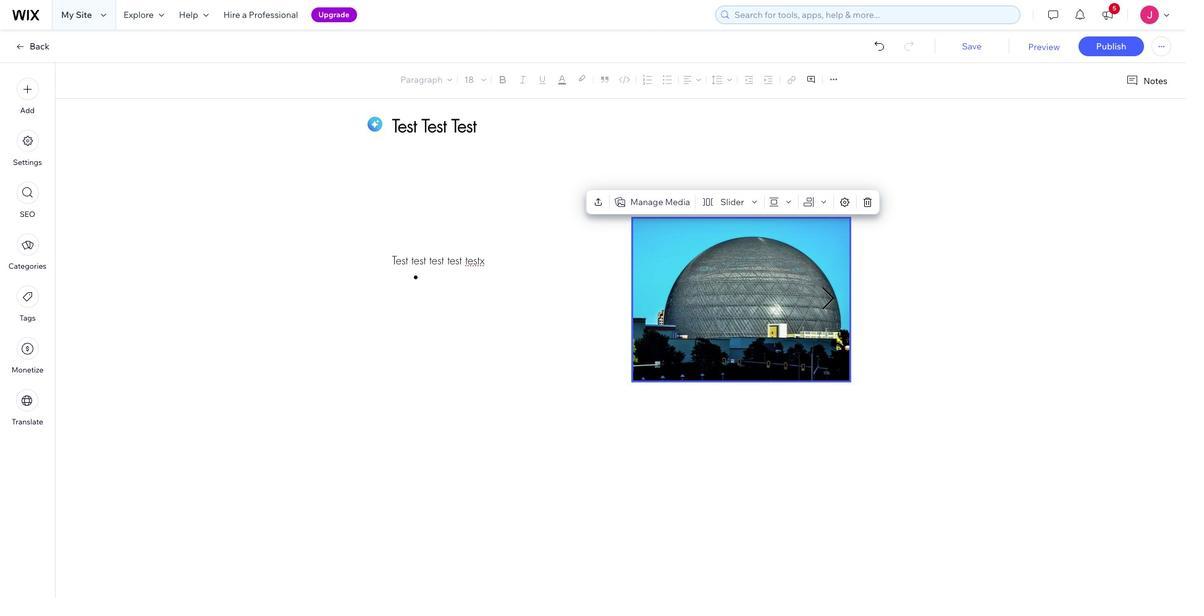 Task type: locate. For each thing, give the bounding box(es) containing it.
5 button
[[1095, 0, 1122, 30]]

save button
[[948, 41, 997, 52]]

1 horizontal spatial test
[[430, 253, 444, 268]]

help
[[179, 9, 198, 20]]

back button
[[15, 41, 50, 52]]

categories
[[9, 261, 46, 271]]

Add a Catchy Title text field
[[392, 114, 836, 137]]

2 horizontal spatial test
[[448, 253, 462, 268]]

translate
[[12, 417, 43, 427]]

add button
[[16, 78, 39, 115]]

paragraph
[[401, 74, 443, 85]]

seo button
[[16, 182, 39, 219]]

monetize button
[[12, 338, 43, 375]]

settings
[[13, 158, 42, 167]]

hire
[[224, 9, 240, 20]]

notes button
[[1122, 72, 1172, 89]]

preview
[[1029, 41, 1061, 53]]

manage media
[[631, 197, 691, 208]]

manage
[[631, 197, 664, 208]]

publish
[[1097, 41, 1127, 52]]

hire a professional link
[[216, 0, 306, 30]]

paragraph button
[[398, 71, 455, 88]]

explore
[[124, 9, 154, 20]]

categories button
[[9, 234, 46, 271]]

5
[[1113, 4, 1117, 12]]

testx
[[466, 253, 485, 268]]

my site
[[61, 9, 92, 20]]

back
[[30, 41, 50, 52]]

test
[[412, 253, 426, 268], [430, 253, 444, 268], [448, 253, 462, 268]]

1 test from the left
[[412, 253, 426, 268]]

seo
[[20, 210, 35, 219]]

menu
[[0, 70, 55, 434]]

slider
[[721, 197, 745, 208]]

0 horizontal spatial test
[[412, 253, 426, 268]]

publish button
[[1079, 36, 1145, 56]]



Task type: describe. For each thing, give the bounding box(es) containing it.
add
[[20, 106, 35, 115]]

manage media button
[[612, 193, 693, 211]]

tags button
[[16, 286, 39, 323]]

monetize
[[12, 365, 43, 375]]

notes
[[1144, 75, 1168, 86]]

my
[[61, 9, 74, 20]]

help button
[[172, 0, 216, 30]]

tags
[[19, 313, 36, 323]]

slider button
[[699, 193, 762, 211]]

preview button
[[1029, 41, 1061, 53]]

menu containing add
[[0, 70, 55, 434]]

2 test from the left
[[430, 253, 444, 268]]

hire a professional
[[224, 9, 298, 20]]

upgrade
[[319, 10, 350, 19]]

test test test test testx
[[392, 253, 485, 268]]

translate button
[[12, 389, 43, 427]]

test
[[392, 253, 408, 268]]

upgrade button
[[311, 7, 357, 22]]

media
[[666, 197, 691, 208]]

a
[[242, 9, 247, 20]]

3 test from the left
[[448, 253, 462, 268]]

save
[[963, 41, 982, 52]]

professional
[[249, 9, 298, 20]]

Search for tools, apps, help & more... field
[[731, 6, 1017, 23]]

site
[[76, 9, 92, 20]]

settings button
[[13, 130, 42, 167]]



Task type: vqa. For each thing, say whether or not it's contained in the screenshot.
email associated with Alerts
no



